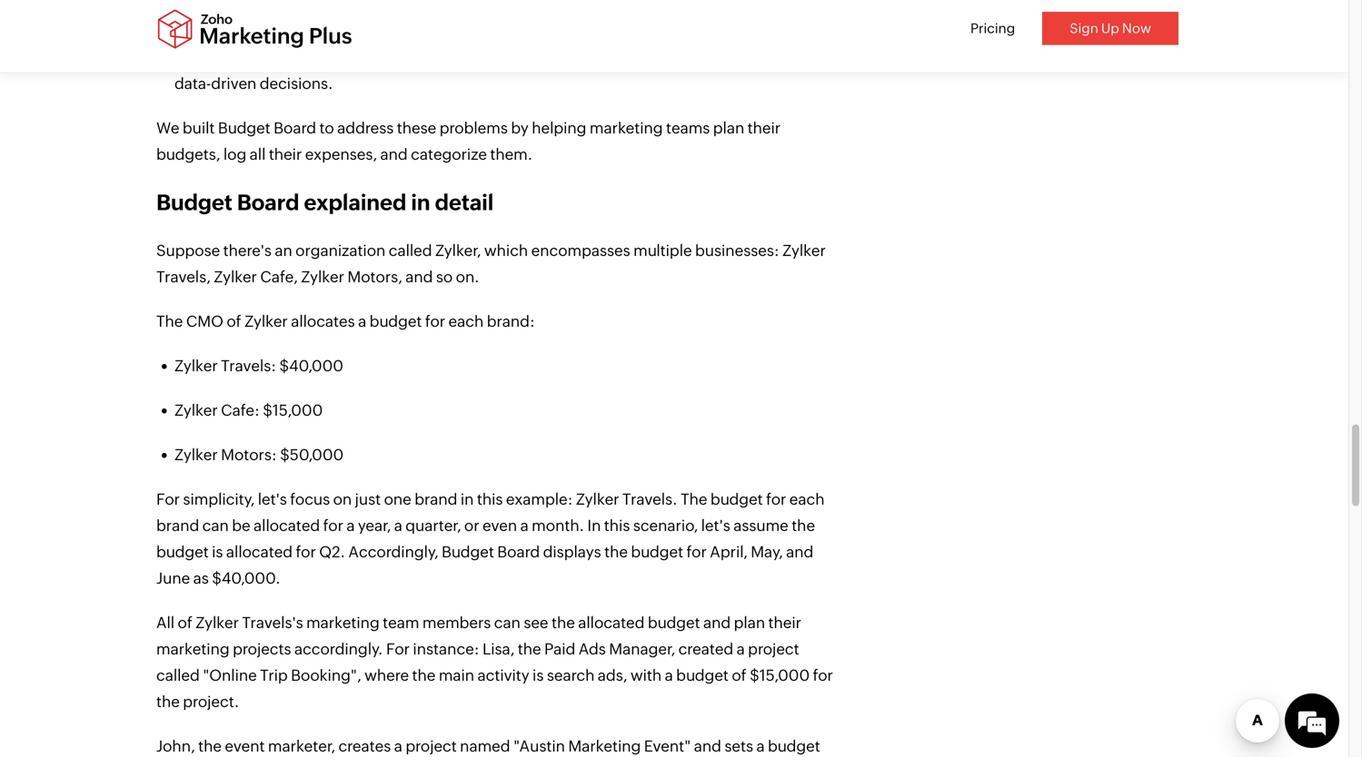 Task type: locate. For each thing, give the bounding box(es) containing it.
the right assume at the bottom right of page
[[792, 517, 815, 535]]

of down "created"
[[732, 667, 747, 685]]

to left address
[[319, 119, 334, 137]]

event"
[[644, 738, 691, 756]]

0 vertical spatial board
[[274, 119, 316, 137]]

plan inside all of zylker travels's marketing team members can see the allocated budget and plan their marketing projects accordingly. for instance: lisa, the paid ads manager, created a project called "online trip booking", where the main activity is search ads, with a budget of $15,000 for the project.
[[734, 614, 765, 632]]

zylker inside all of zylker travels's marketing team members can see the allocated budget and plan their marketing projects accordingly. for instance: lisa, the paid ads manager, created a project called "online trip booking", where the main activity is search ads, with a budget of $15,000 for the project.
[[196, 614, 239, 632]]

the right john,
[[198, 738, 222, 756]]

1 horizontal spatial $15,000
[[750, 667, 810, 685]]

of right 'cmo'
[[227, 313, 241, 330]]

zylker up simplicity,
[[174, 446, 218, 464]]

helping
[[532, 119, 587, 137]]

and down these
[[380, 146, 408, 163]]

2 vertical spatial allocated
[[578, 614, 645, 632]]

allocated up ads
[[578, 614, 645, 632]]

project left named
[[406, 738, 457, 756]]

allocates
[[291, 313, 355, 330]]

geographical
[[523, 22, 619, 40]]

to left make
[[761, 48, 776, 66]]

on
[[333, 491, 352, 509]]

0 horizontal spatial based
[[306, 48, 350, 66]]

1 vertical spatial each
[[789, 491, 825, 509]]

0 horizontal spatial called
[[156, 667, 200, 685]]

the up scenario,
[[681, 491, 707, 509]]

plan down the may,
[[734, 614, 765, 632]]

0 horizontal spatial $15,000
[[263, 402, 323, 420]]

budget up 'suppose'
[[156, 190, 232, 216]]

1 vertical spatial can
[[494, 614, 521, 632]]

others—which
[[459, 48, 563, 66]]

marketing up accordingly. for
[[306, 614, 380, 632]]

1 vertical spatial budget
[[156, 190, 232, 216]]

0 vertical spatial the
[[156, 313, 183, 330]]

let's
[[258, 491, 287, 509], [701, 517, 730, 535]]

each
[[448, 313, 484, 330], [789, 491, 825, 509]]

$40,000.
[[212, 570, 281, 588]]

plan right teams
[[713, 119, 744, 137]]

marketing left teams
[[590, 119, 663, 137]]

budget inside for simplicity, let's focus on just one brand in this example: zylker travels. the budget for each brand can be allocated for a year, a quarter, or even a month. in this scenario, let's assume the budget is allocated for q2. accordingly, budget board displays the budget for april, may, and june as $40,000.
[[442, 544, 494, 561]]

zylker inside for simplicity, let's focus on just one brand in this example: zylker travels. the budget for each brand can be allocated for a year, a quarter, or even a month. in this scenario, let's assume the budget is allocated for q2. accordingly, budget board displays the budget for april, may, and june as $40,000.
[[576, 491, 619, 509]]

0 horizontal spatial in
[[411, 190, 430, 216]]

0 vertical spatial plan
[[713, 119, 744, 137]]

2 vertical spatial to
[[319, 119, 334, 137]]

0 horizontal spatial can
[[202, 517, 229, 535]]

the inside for simplicity, let's focus on just one brand in this example: zylker travels. the budget for each brand can be allocated for a year, a quarter, or even a month. in this scenario, let's assume the budget is allocated for q2. accordingly, budget board displays the budget for april, may, and june as $40,000.
[[681, 491, 707, 509]]

and up "created"
[[703, 614, 731, 632]]

allocated down focus
[[254, 517, 320, 535]]

expenses, down deeper
[[353, 48, 425, 66]]

1 horizontal spatial this
[[604, 517, 630, 535]]

let's up april,
[[701, 517, 730, 535]]

the inside 'john, the event marketer, creates a project named "austin marketing event" and sets a budget'
[[198, 738, 222, 756]]

zylker right businesses:
[[783, 242, 826, 260]]

in
[[587, 517, 601, 535]]

2 horizontal spatial marketing
[[590, 119, 663, 137]]

1 vertical spatial $15,000
[[750, 667, 810, 685]]

1 horizontal spatial let's
[[701, 517, 730, 535]]

and left so
[[406, 268, 433, 286]]

in inside for simplicity, let's focus on just one brand in this example: zylker travels. the budget for each brand can be allocated for a year, a quarter, or even a month. in this scenario, let's assume the budget is allocated for q2. accordingly, budget board displays the budget for april, may, and june as $40,000.
[[461, 491, 474, 509]]

0 horizontal spatial this
[[477, 491, 503, 509]]

2 vertical spatial board
[[497, 544, 540, 561]]

there's
[[223, 242, 272, 260]]

sign
[[1070, 20, 1098, 36]]

1 horizontal spatial called
[[389, 242, 432, 260]]

such
[[467, 22, 501, 40]]

month.
[[532, 517, 584, 535]]

1 horizontal spatial as
[[504, 22, 520, 40]]

1 vertical spatial allocated
[[226, 544, 293, 561]]

all
[[250, 146, 266, 163]]

0 vertical spatial this
[[477, 491, 503, 509]]

on.
[[456, 268, 479, 286]]

april,
[[710, 544, 748, 561]]

budget right sets
[[768, 738, 820, 756]]

for inside all of zylker travels's marketing team members can see the allocated budget and plan their marketing projects accordingly. for instance: lisa, the paid ads manager, created a project called "online trip booking", where the main activity is search ads, with a budget of $15,000 for the project.
[[813, 667, 833, 685]]

budget inside we built budget board to address these problems by helping marketing teams plan their budgets, log all their expenses, and categorize them.
[[218, 119, 270, 137]]

called
[[389, 242, 432, 260], [156, 667, 200, 685]]

0 horizontal spatial the
[[156, 313, 183, 330]]

budget down motors, at the top
[[370, 313, 422, 330]]

zylker up zylker travels: $40,000
[[245, 313, 288, 330]]

their down the may,
[[768, 614, 801, 632]]

0 vertical spatial project
[[748, 641, 799, 658]]

0 vertical spatial can
[[202, 517, 229, 535]]

marketing
[[590, 119, 663, 137], [306, 614, 380, 632], [156, 641, 230, 658]]

access
[[278, 22, 327, 40]]

1 vertical spatial this
[[604, 517, 630, 535]]

decisions.
[[260, 75, 333, 92]]

1 horizontal spatial the
[[681, 491, 707, 509]]

budget down scenario,
[[631, 544, 683, 561]]

board inside we built budget board to address these problems by helping marketing teams plan their budgets, log all their expenses, and categorize them.
[[274, 119, 316, 137]]

ads,
[[598, 667, 627, 685]]

0 vertical spatial to
[[330, 22, 345, 40]]

sign up now link
[[1042, 12, 1179, 45]]

can inside all of zylker travels's marketing team members can see the allocated budget and plan their marketing projects accordingly. for instance: lisa, the paid ads manager, created a project called "online trip booking", where the main activity is search ads, with a budget of $15,000 for the project.
[[494, 614, 521, 632]]

0 horizontal spatial each
[[448, 313, 484, 330]]

businesses:
[[695, 242, 779, 260]]

in up or
[[461, 491, 474, 509]]

0 vertical spatial based
[[769, 22, 812, 40]]

0 vertical spatial marketing
[[590, 119, 663, 137]]

expenses,
[[622, 22, 694, 40], [174, 48, 247, 66], [353, 48, 425, 66], [305, 146, 377, 163]]

even
[[483, 517, 517, 535]]

1 vertical spatial in
[[461, 491, 474, 509]]

1 vertical spatial called
[[156, 667, 200, 685]]

budget board explained in detail
[[156, 190, 494, 216]]

to for we built budget board to address these problems by helping marketing teams plan their budgets, log all their expenses, and categorize them.
[[319, 119, 334, 137]]

1 vertical spatial is
[[533, 667, 544, 685]]

a left year,
[[347, 517, 355, 535]]

board
[[274, 119, 316, 137], [237, 190, 299, 216], [497, 544, 540, 561]]

cmo
[[186, 313, 223, 330]]

budget
[[370, 313, 422, 330], [711, 491, 763, 509], [156, 544, 209, 561], [631, 544, 683, 561], [648, 614, 700, 632], [676, 667, 729, 685], [768, 738, 820, 756]]

1 vertical spatial project
[[406, 738, 457, 756]]

0 vertical spatial as
[[504, 22, 520, 40]]

the left 'cmo'
[[156, 313, 183, 330]]

booking",
[[291, 667, 361, 685]]

where
[[364, 667, 409, 685]]

2 vertical spatial marketing
[[156, 641, 230, 658]]

1 horizontal spatial project
[[748, 641, 799, 658]]

0 horizontal spatial as
[[193, 570, 209, 588]]

0 vertical spatial brand
[[415, 491, 457, 509]]

$50,000
[[280, 446, 344, 464]]

and down insights,
[[428, 48, 456, 66]]

1 horizontal spatial based
[[769, 22, 812, 40]]

called up motors, at the top
[[389, 242, 432, 260]]

the
[[156, 313, 183, 330], [681, 491, 707, 509]]

pricing
[[970, 20, 1015, 36]]

brand down for
[[156, 517, 199, 535]]

1 horizontal spatial marketing
[[306, 614, 380, 632]]

can up lisa,
[[494, 614, 521, 632]]

to for they may lack access to deeper insights, such as geographical expenses, objective-based expenses, activity-based expenses, and others—which hinders marketers' abilities to make data-driven decisions.
[[330, 22, 345, 40]]

in
[[411, 190, 430, 216], [461, 491, 474, 509]]

so
[[436, 268, 453, 286]]

1 vertical spatial plan
[[734, 614, 765, 632]]

board down decisions.
[[274, 119, 316, 137]]

1 vertical spatial brand
[[156, 517, 199, 535]]

all
[[156, 614, 175, 632]]

as up others—which
[[504, 22, 520, 40]]

is up $40,000.
[[212, 544, 223, 561]]

their
[[748, 119, 781, 137], [269, 146, 302, 163], [768, 614, 801, 632]]

0 vertical spatial is
[[212, 544, 223, 561]]

as right june
[[193, 570, 209, 588]]

2 vertical spatial budget
[[442, 544, 494, 561]]

based down access
[[306, 48, 350, 66]]

budget up june
[[156, 544, 209, 561]]

budget inside 'john, the event marketer, creates a project named "austin marketing event" and sets a budget'
[[768, 738, 820, 756]]

brand up quarter,
[[415, 491, 457, 509]]

categorize
[[411, 146, 487, 163]]

they
[[174, 22, 209, 40]]

allocated up $40,000.
[[226, 544, 293, 561]]

$15,000 inside all of zylker travels's marketing team members can see the allocated budget and plan their marketing projects accordingly. for instance: lisa, the paid ads manager, created a project called "online trip booking", where the main activity is search ads, with a budget of $15,000 for the project.
[[750, 667, 810, 685]]

$15,000 down $40,000
[[263, 402, 323, 420]]

1 vertical spatial the
[[681, 491, 707, 509]]

expenses, up marketers'
[[622, 22, 694, 40]]

budgets,
[[156, 146, 220, 163]]

project
[[748, 641, 799, 658], [406, 738, 457, 756]]

1 horizontal spatial is
[[533, 667, 544, 685]]

1 horizontal spatial in
[[461, 491, 474, 509]]

objective-
[[697, 22, 769, 40]]

2 horizontal spatial of
[[732, 667, 747, 685]]

called up project.
[[156, 667, 200, 685]]

zylker up "in"
[[576, 491, 619, 509]]

project right "created"
[[748, 641, 799, 658]]

0 horizontal spatial brand
[[156, 517, 199, 535]]

a right allocates on the left
[[358, 313, 366, 330]]

plan
[[713, 119, 744, 137], [734, 614, 765, 632]]

this up even on the left of the page
[[477, 491, 503, 509]]

problems by
[[440, 119, 529, 137]]

plan inside we built budget board to address these problems by helping marketing teams plan their budgets, log all their expenses, and categorize them.
[[713, 119, 744, 137]]

deeper
[[348, 22, 400, 40]]

and right the may,
[[786, 544, 814, 561]]

board down all
[[237, 190, 299, 216]]

pricing link
[[970, 20, 1015, 36]]

members
[[422, 614, 491, 632]]

$15,000 up sets
[[750, 667, 810, 685]]

0 vertical spatial called
[[389, 242, 432, 260]]

0 vertical spatial let's
[[258, 491, 287, 509]]

is
[[212, 544, 223, 561], [533, 667, 544, 685]]

budget up assume at the bottom right of page
[[711, 491, 763, 509]]

and left sets
[[694, 738, 721, 756]]

encompasses
[[531, 242, 630, 260]]

budget
[[218, 119, 270, 137], [156, 190, 232, 216], [442, 544, 494, 561]]

their right all
[[269, 146, 302, 163]]

travels,
[[156, 268, 211, 286]]

board down even on the left of the page
[[497, 544, 540, 561]]

0 vertical spatial in
[[411, 190, 430, 216]]

0 horizontal spatial is
[[212, 544, 223, 561]]

cafe:
[[221, 402, 260, 420]]

1 vertical spatial based
[[306, 48, 350, 66]]

which
[[484, 242, 528, 260]]

a right even on the left of the page
[[520, 517, 529, 535]]

each inside for simplicity, let's focus on just one brand in this example: zylker travels. the budget for each brand can be allocated for a year, a quarter, or even a month. in this scenario, let's assume the budget is allocated for q2. accordingly, budget board displays the budget for april, may, and june as $40,000.
[[789, 491, 825, 509]]

to right access
[[330, 22, 345, 40]]

is left search on the left
[[533, 667, 544, 685]]

these
[[397, 119, 436, 137]]

in left detail
[[411, 190, 430, 216]]

let's left focus
[[258, 491, 287, 509]]

1 horizontal spatial brand
[[415, 491, 457, 509]]

allocated
[[254, 517, 320, 535], [226, 544, 293, 561], [578, 614, 645, 632]]

0 vertical spatial each
[[448, 313, 484, 330]]

0 horizontal spatial project
[[406, 738, 457, 756]]

can left be
[[202, 517, 229, 535]]

this right "in"
[[604, 517, 630, 535]]

a right sets
[[756, 738, 765, 756]]

0 horizontal spatial marketing
[[156, 641, 230, 658]]

accordingly,
[[348, 544, 438, 561]]

based up make
[[769, 22, 812, 40]]

their right teams
[[748, 119, 781, 137]]

2 vertical spatial of
[[732, 667, 747, 685]]

1 horizontal spatial can
[[494, 614, 521, 632]]

expenses, down address
[[305, 146, 377, 163]]

zylker down organization
[[301, 268, 344, 286]]

year,
[[358, 517, 391, 535]]

2 vertical spatial their
[[768, 614, 801, 632]]

"austin
[[513, 738, 565, 756]]

of
[[227, 313, 241, 330], [178, 614, 192, 632], [732, 667, 747, 685]]

for simplicity, let's focus on just one brand in this example: zylker travels. the budget for each brand can be allocated for a year, a quarter, or even a month. in this scenario, let's assume the budget is allocated for q2. accordingly, budget board displays the budget for april, may, and june as $40,000.
[[156, 491, 825, 588]]

1 vertical spatial as
[[193, 570, 209, 588]]

of right the all at the bottom of page
[[178, 614, 192, 632]]

is inside all of zylker travels's marketing team members can see the allocated budget and plan their marketing projects accordingly. for instance: lisa, the paid ads manager, created a project called "online trip booking", where the main activity is search ads, with a budget of $15,000 for the project.
[[533, 667, 544, 685]]

accordingly. for
[[294, 641, 410, 658]]

data-
[[174, 75, 211, 92]]

budget down or
[[442, 544, 494, 561]]

1 horizontal spatial each
[[789, 491, 825, 509]]

0 horizontal spatial let's
[[258, 491, 287, 509]]

marketing down the all at the bottom of page
[[156, 641, 230, 658]]

to
[[330, 22, 345, 40], [761, 48, 776, 66], [319, 119, 334, 137]]

to inside we built budget board to address these problems by helping marketing teams plan their budgets, log all their expenses, and categorize them.
[[319, 119, 334, 137]]

based
[[769, 22, 812, 40], [306, 48, 350, 66]]

a
[[358, 313, 366, 330], [347, 517, 355, 535], [394, 517, 402, 535], [520, 517, 529, 535], [737, 641, 745, 658], [665, 667, 673, 685], [394, 738, 402, 756], [756, 738, 765, 756]]

lack
[[246, 22, 275, 40]]

budget up log
[[218, 119, 270, 137]]

teams
[[666, 119, 710, 137]]

project inside 'john, the event marketer, creates a project named "austin marketing event" and sets a budget'
[[406, 738, 457, 756]]

0 horizontal spatial of
[[178, 614, 192, 632]]

cafe,
[[260, 268, 298, 286]]

0 vertical spatial $15,000
[[263, 402, 323, 420]]

1 vertical spatial of
[[178, 614, 192, 632]]

zylker right the all at the bottom of page
[[196, 614, 239, 632]]

and inside we built budget board to address these problems by helping marketing teams plan their budgets, log all their expenses, and categorize them.
[[380, 146, 408, 163]]

the left project.
[[156, 693, 180, 711]]

as inside they may lack access to deeper insights, such as geographical expenses, objective-based expenses, activity-based expenses, and others—which hinders marketers' abilities to make data-driven decisions.
[[504, 22, 520, 40]]

organization
[[295, 242, 386, 260]]

travels.
[[622, 491, 678, 509]]

0 vertical spatial budget
[[218, 119, 270, 137]]

1 horizontal spatial of
[[227, 313, 241, 330]]



Task type: vqa. For each thing, say whether or not it's contained in the screenshot.
Gama
no



Task type: describe. For each thing, give the bounding box(es) containing it.
june
[[156, 570, 190, 588]]

marketer,
[[268, 738, 335, 756]]

displays
[[543, 544, 601, 561]]

abilities
[[703, 48, 758, 66]]

0 vertical spatial allocated
[[254, 517, 320, 535]]

the down see
[[518, 641, 541, 658]]

zylker motors: $50,000
[[174, 446, 344, 464]]

marketing inside we built budget board to address these problems by helping marketing teams plan their budgets, log all their expenses, and categorize them.
[[590, 119, 663, 137]]

1 vertical spatial board
[[237, 190, 299, 216]]

focus
[[290, 491, 330, 509]]

created
[[678, 641, 733, 658]]

can inside for simplicity, let's focus on just one brand in this example: zylker travels. the budget for each brand can be allocated for a year, a quarter, or even a month. in this scenario, let's assume the budget is allocated for q2. accordingly, budget board displays the budget for april, may, and june as $40,000.
[[202, 517, 229, 535]]

search
[[547, 667, 595, 685]]

marketers'
[[624, 48, 699, 66]]

and inside suppose there's an organization called zylker, which encompasses multiple businesses: zylker travels, zylker cafe, zylker motors, and so on.
[[406, 268, 433, 286]]

and inside for simplicity, let's focus on just one brand in this example: zylker travels. the budget for each brand can be allocated for a year, a quarter, or even a month. in this scenario, let's assume the budget is allocated for q2. accordingly, budget board displays the budget for april, may, and june as $40,000.
[[786, 544, 814, 561]]

expenses, inside we built budget board to address these problems by helping marketing teams plan their budgets, log all their expenses, and categorize them.
[[305, 146, 377, 163]]

zylker down the there's
[[214, 268, 257, 286]]

a right creates
[[394, 738, 402, 756]]

a right "created"
[[737, 641, 745, 658]]

assume
[[733, 517, 789, 535]]

sign up now
[[1070, 20, 1151, 36]]

or
[[464, 517, 479, 535]]

just
[[355, 491, 381, 509]]

zylker down 'cmo'
[[174, 357, 218, 375]]

0 vertical spatial of
[[227, 313, 241, 330]]

allocated inside all of zylker travels's marketing team members can see the allocated budget and plan their marketing projects accordingly. for instance: lisa, the paid ads manager, created a project called "online trip booking", where the main activity is search ads, with a budget of $15,000 for the project.
[[578, 614, 645, 632]]

explained
[[304, 190, 406, 216]]

activity
[[478, 667, 529, 685]]

and inside all of zylker travels's marketing team members can see the allocated budget and plan their marketing projects accordingly. for instance: lisa, the paid ads manager, created a project called "online trip booking", where the main activity is search ads, with a budget of $15,000 for the project.
[[703, 614, 731, 632]]

ads
[[579, 641, 606, 658]]

project.
[[183, 693, 239, 711]]

called inside suppose there's an organization called zylker, which encompasses multiple businesses: zylker travels, zylker cafe, zylker motors, and so on.
[[389, 242, 432, 260]]

multiple
[[633, 242, 692, 260]]

detail
[[435, 190, 494, 216]]

trip
[[260, 667, 288, 685]]

main
[[439, 667, 474, 685]]

example:
[[506, 491, 573, 509]]

sets
[[725, 738, 753, 756]]

scenario,
[[633, 517, 698, 535]]

motors:
[[221, 446, 277, 464]]

budget down "created"
[[676, 667, 729, 685]]

1 vertical spatial to
[[761, 48, 776, 66]]

with
[[630, 667, 662, 685]]

the right displays
[[604, 544, 628, 561]]

projects
[[233, 641, 291, 658]]

and inside 'john, the event marketer, creates a project named "austin marketing event" and sets a budget'
[[694, 738, 721, 756]]

simplicity,
[[183, 491, 255, 509]]

insights,
[[403, 22, 463, 40]]

lisa,
[[482, 641, 515, 658]]

1 vertical spatial their
[[269, 146, 302, 163]]

address
[[337, 119, 394, 137]]

q2.
[[319, 544, 345, 561]]

board inside for simplicity, let's focus on just one brand in this example: zylker travels. the budget for each brand can be allocated for a year, a quarter, or even a month. in this scenario, let's assume the budget is allocated for q2. accordingly, budget board displays the budget for april, may, and june as $40,000.
[[497, 544, 540, 561]]

john,
[[156, 738, 195, 756]]

all of zylker travels's marketing team members can see the allocated budget and plan their marketing projects accordingly. for instance: lisa, the paid ads manager, created a project called "online trip booking", where the main activity is search ads, with a budget of $15,000 for the project.
[[156, 614, 833, 711]]

them.
[[490, 146, 533, 163]]

for
[[156, 491, 180, 509]]

hinders
[[566, 48, 620, 66]]

be
[[232, 517, 250, 535]]

named
[[460, 738, 510, 756]]

project inside all of zylker travels's marketing team members can see the allocated budget and plan their marketing projects accordingly. for instance: lisa, the paid ads manager, created a project called "online trip booking", where the main activity is search ads, with a budget of $15,000 for the project.
[[748, 641, 799, 658]]

is inside for simplicity, let's focus on just one brand in this example: zylker travels. the budget for each brand can be allocated for a year, a quarter, or even a month. in this scenario, let's assume the budget is allocated for q2. accordingly, budget board displays the budget for april, may, and june as $40,000.
[[212, 544, 223, 561]]

instance:
[[413, 641, 479, 658]]

motors,
[[347, 268, 402, 286]]

"online
[[203, 667, 257, 685]]

may
[[212, 22, 243, 40]]

john, the event marketer, creates a project named "austin marketing event" and sets a budget
[[156, 738, 826, 758]]

driven
[[211, 75, 257, 92]]

zylker,
[[435, 242, 481, 260]]

called inside all of zylker travels's marketing team members can see the allocated budget and plan their marketing projects accordingly. for instance: lisa, the paid ads manager, created a project called "online trip booking", where the main activity is search ads, with a budget of $15,000 for the project.
[[156, 667, 200, 685]]

creates
[[338, 738, 391, 756]]

the cmo of zylker allocates a budget for each brand:
[[156, 313, 535, 330]]

we built budget board to address these problems by helping marketing teams plan their budgets, log all their expenses, and categorize them.
[[156, 119, 781, 163]]

zylker left cafe:
[[174, 402, 218, 420]]

event
[[225, 738, 265, 756]]

log
[[223, 146, 246, 163]]

their inside all of zylker travels's marketing team members can see the allocated budget and plan their marketing projects accordingly. for instance: lisa, the paid ads manager, created a project called "online trip booking", where the main activity is search ads, with a budget of $15,000 for the project.
[[768, 614, 801, 632]]

budget up manager,
[[648, 614, 700, 632]]

now
[[1122, 20, 1151, 36]]

we
[[156, 119, 179, 137]]

make
[[779, 48, 818, 66]]

0 vertical spatial their
[[748, 119, 781, 137]]

the left main
[[412, 667, 436, 685]]

a right year,
[[394, 517, 402, 535]]

activity-
[[250, 48, 306, 66]]

marketing
[[568, 738, 641, 756]]

and inside they may lack access to deeper insights, such as geographical expenses, objective-based expenses, activity-based expenses, and others—which hinders marketers' abilities to make data-driven decisions.
[[428, 48, 456, 66]]

see
[[524, 614, 548, 632]]

$40,000
[[279, 357, 343, 375]]

travels's
[[242, 614, 303, 632]]

1 vertical spatial marketing
[[306, 614, 380, 632]]

the up the paid
[[552, 614, 575, 632]]

may,
[[751, 544, 783, 561]]

an
[[275, 242, 292, 260]]

manager,
[[609, 641, 675, 658]]

brand:
[[487, 313, 535, 330]]

expenses, down "may"
[[174, 48, 247, 66]]

zylker travels: $40,000
[[174, 357, 343, 375]]

1 vertical spatial let's
[[701, 517, 730, 535]]

zylker cafe: $15,000
[[174, 402, 323, 420]]

team
[[383, 614, 419, 632]]

built
[[183, 119, 215, 137]]

a right with
[[665, 667, 673, 685]]

suppose there's an organization called zylker, which encompasses multiple businesses: zylker travels, zylker cafe, zylker motors, and so on.
[[156, 242, 826, 286]]

one
[[384, 491, 411, 509]]

as inside for simplicity, let's focus on just one brand in this example: zylker travels. the budget for each brand can be allocated for a year, a quarter, or even a month. in this scenario, let's assume the budget is allocated for q2. accordingly, budget board displays the budget for april, may, and june as $40,000.
[[193, 570, 209, 588]]

paid
[[544, 641, 575, 658]]

they may lack access to deeper insights, such as geographical expenses, objective-based expenses, activity-based expenses, and others—which hinders marketers' abilities to make data-driven decisions.
[[174, 22, 818, 92]]



